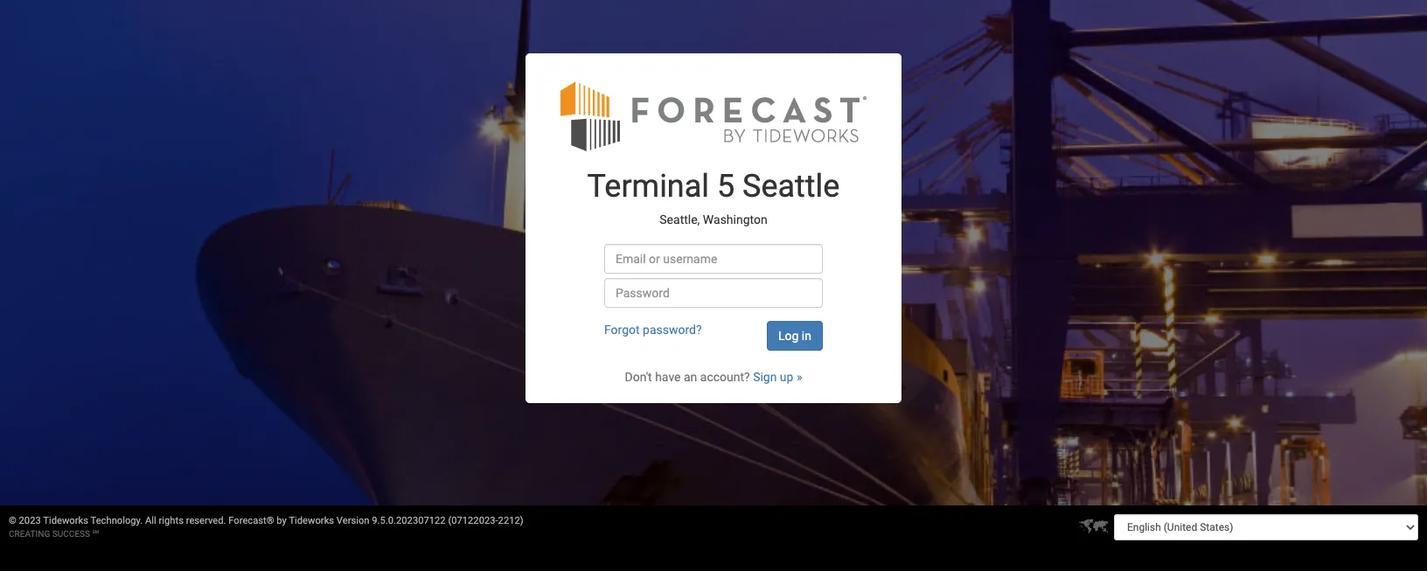 Task type: vqa. For each thing, say whether or not it's contained in the screenshot.
complaint — forecast is not working as expected
no



Task type: describe. For each thing, give the bounding box(es) containing it.
forecast® by tideworks image
[[561, 80, 867, 152]]

©
[[9, 515, 16, 526]]

washington
[[703, 212, 768, 226]]

»
[[797, 370, 802, 384]]

Email or username text field
[[604, 244, 823, 274]]

in
[[802, 329, 812, 343]]

creating
[[9, 529, 50, 539]]

℠
[[92, 529, 99, 539]]

up
[[780, 370, 794, 384]]

have
[[655, 370, 681, 384]]

terminal
[[587, 168, 709, 205]]

Password password field
[[604, 278, 823, 308]]

seattle,
[[660, 212, 700, 226]]

sign
[[753, 370, 777, 384]]

forgot
[[604, 323, 640, 337]]

9.5.0.202307122
[[372, 515, 446, 526]]

reserved.
[[186, 515, 226, 526]]

log in button
[[767, 321, 823, 351]]

forgot password? log in
[[604, 323, 812, 343]]

all
[[145, 515, 156, 526]]

account?
[[700, 370, 750, 384]]

(07122023-
[[448, 515, 498, 526]]



Task type: locate. For each thing, give the bounding box(es) containing it.
1 horizontal spatial tideworks
[[289, 515, 334, 526]]

don't have an account? sign up »
[[625, 370, 802, 384]]

tideworks up success
[[43, 515, 88, 526]]

seattle
[[743, 168, 840, 205]]

technology.
[[91, 515, 143, 526]]

forgot password? link
[[604, 323, 702, 337]]

0 horizontal spatial tideworks
[[43, 515, 88, 526]]

rights
[[159, 515, 184, 526]]

forecast®
[[228, 515, 274, 526]]

tideworks
[[43, 515, 88, 526], [289, 515, 334, 526]]

2212)
[[498, 515, 524, 526]]

don't
[[625, 370, 652, 384]]

© 2023 tideworks technology. all rights reserved. forecast® by tideworks version 9.5.0.202307122 (07122023-2212) creating success ℠
[[9, 515, 524, 539]]

terminal 5 seattle seattle, washington
[[587, 168, 840, 226]]

2023
[[19, 515, 41, 526]]

log
[[778, 329, 799, 343]]

2 tideworks from the left
[[289, 515, 334, 526]]

sign up » link
[[753, 370, 802, 384]]

an
[[684, 370, 697, 384]]

password?
[[643, 323, 702, 337]]

success
[[52, 529, 90, 539]]

version
[[337, 515, 370, 526]]

5
[[717, 168, 735, 205]]

by
[[277, 515, 287, 526]]

tideworks right by
[[289, 515, 334, 526]]

1 tideworks from the left
[[43, 515, 88, 526]]



